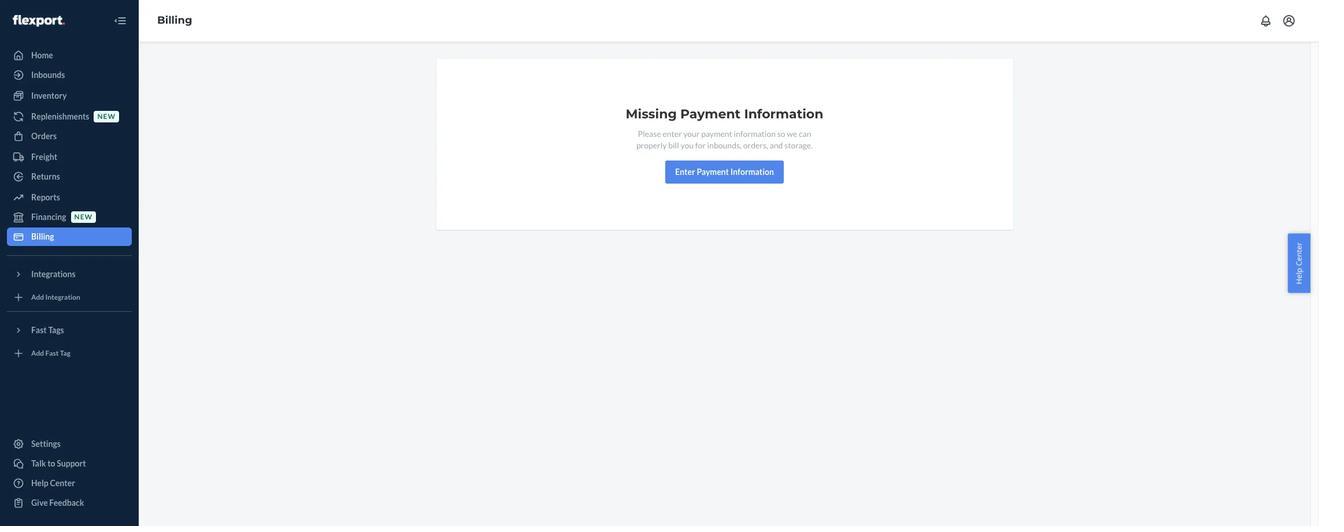 Task type: locate. For each thing, give the bounding box(es) containing it.
orders link
[[7, 127, 132, 146]]

new down reports link
[[74, 213, 93, 222]]

inventory
[[31, 91, 67, 101]]

0 vertical spatial payment
[[681, 106, 741, 122]]

inbounds
[[31, 70, 65, 80]]

1 vertical spatial payment
[[697, 167, 729, 177]]

0 horizontal spatial billing
[[31, 232, 54, 242]]

center
[[1295, 242, 1305, 266], [50, 479, 75, 489]]

information up so
[[745, 106, 824, 122]]

freight link
[[7, 148, 132, 167]]

1 vertical spatial center
[[50, 479, 75, 489]]

billing down financing
[[31, 232, 54, 242]]

you
[[681, 141, 694, 150]]

and
[[770, 141, 783, 150]]

information for missing payment information
[[745, 106, 824, 122]]

talk to support
[[31, 459, 86, 469]]

billing link down financing
[[7, 228, 132, 246]]

billing link
[[157, 14, 192, 27], [7, 228, 132, 246]]

payment
[[702, 129, 733, 139]]

talk
[[31, 459, 46, 469]]

0 vertical spatial billing
[[157, 14, 192, 27]]

information for enter payment information
[[731, 167, 774, 177]]

billing right close navigation icon
[[157, 14, 192, 27]]

0 horizontal spatial new
[[74, 213, 93, 222]]

1 vertical spatial add
[[31, 350, 44, 358]]

0 vertical spatial add
[[31, 294, 44, 302]]

home link
[[7, 46, 132, 65]]

0 vertical spatial help center
[[1295, 242, 1305, 284]]

0 vertical spatial center
[[1295, 242, 1305, 266]]

enter payment information button
[[666, 161, 784, 184]]

inventory link
[[7, 87, 132, 105]]

payment
[[681, 106, 741, 122], [697, 167, 729, 177]]

can
[[799, 129, 812, 139]]

integrations
[[31, 270, 76, 279]]

1 horizontal spatial center
[[1295, 242, 1305, 266]]

information inside button
[[731, 167, 774, 177]]

1 vertical spatial billing link
[[7, 228, 132, 246]]

1 add from the top
[[31, 294, 44, 302]]

add
[[31, 294, 44, 302], [31, 350, 44, 358]]

new
[[97, 112, 116, 121], [74, 213, 93, 222]]

1 horizontal spatial help center
[[1295, 242, 1305, 284]]

1 horizontal spatial billing link
[[157, 14, 192, 27]]

your
[[684, 129, 700, 139]]

storage.
[[785, 141, 813, 150]]

1 vertical spatial billing
[[31, 232, 54, 242]]

1 horizontal spatial billing
[[157, 14, 192, 27]]

returns
[[31, 172, 60, 182]]

fast left the tag
[[45, 350, 59, 358]]

0 horizontal spatial help
[[31, 479, 48, 489]]

add fast tag
[[31, 350, 71, 358]]

1 horizontal spatial help
[[1295, 268, 1305, 284]]

help center link
[[7, 475, 132, 493]]

new for financing
[[74, 213, 93, 222]]

new up orders link
[[97, 112, 116, 121]]

give feedback button
[[7, 495, 132, 513]]

0 vertical spatial fast
[[31, 326, 47, 335]]

payment inside button
[[697, 167, 729, 177]]

payment right enter
[[697, 167, 729, 177]]

close navigation image
[[113, 14, 127, 28]]

fast
[[31, 326, 47, 335], [45, 350, 59, 358]]

add for add integration
[[31, 294, 44, 302]]

support
[[57, 459, 86, 469]]

fast left tags
[[31, 326, 47, 335]]

add for add fast tag
[[31, 350, 44, 358]]

enter payment information
[[676, 167, 774, 177]]

1 vertical spatial new
[[74, 213, 93, 222]]

tags
[[48, 326, 64, 335]]

give feedback
[[31, 499, 84, 508]]

please enter your payment information so we can properly bill you for inbounds, orders, and storage.
[[637, 129, 813, 150]]

2 add from the top
[[31, 350, 44, 358]]

help inside button
[[1295, 268, 1305, 284]]

payment up payment
[[681, 106, 741, 122]]

reports
[[31, 193, 60, 202]]

billing link right close navigation icon
[[157, 14, 192, 27]]

0 horizontal spatial center
[[50, 479, 75, 489]]

billing
[[157, 14, 192, 27], [31, 232, 54, 242]]

open account menu image
[[1283, 14, 1297, 28]]

1 vertical spatial fast
[[45, 350, 59, 358]]

integrations button
[[7, 265, 132, 284]]

settings link
[[7, 436, 132, 454]]

add down the fast tags
[[31, 350, 44, 358]]

help center
[[1295, 242, 1305, 284], [31, 479, 75, 489]]

0 vertical spatial new
[[97, 112, 116, 121]]

help
[[1295, 268, 1305, 284], [31, 479, 48, 489]]

0 vertical spatial information
[[745, 106, 824, 122]]

payment for enter
[[697, 167, 729, 177]]

information
[[745, 106, 824, 122], [731, 167, 774, 177]]

1 horizontal spatial new
[[97, 112, 116, 121]]

0 horizontal spatial billing link
[[7, 228, 132, 246]]

fast tags
[[31, 326, 64, 335]]

0 vertical spatial billing link
[[157, 14, 192, 27]]

0 vertical spatial help
[[1295, 268, 1305, 284]]

for
[[696, 141, 706, 150]]

information down orders,
[[731, 167, 774, 177]]

home
[[31, 50, 53, 60]]

orders
[[31, 131, 57, 141]]

new for replenishments
[[97, 112, 116, 121]]

add left integration
[[31, 294, 44, 302]]

inbounds,
[[708, 141, 742, 150]]

center inside button
[[1295, 242, 1305, 266]]

flexport logo image
[[13, 15, 65, 26]]

1 vertical spatial information
[[731, 167, 774, 177]]

help center inside button
[[1295, 242, 1305, 284]]

1 vertical spatial help center
[[31, 479, 75, 489]]



Task type: describe. For each thing, give the bounding box(es) containing it.
payment for missing
[[681, 106, 741, 122]]

please
[[638, 129, 661, 139]]

reports link
[[7, 189, 132, 207]]

tag
[[60, 350, 71, 358]]

integration
[[45, 294, 80, 302]]

give
[[31, 499, 48, 508]]

add integration
[[31, 294, 80, 302]]

talk to support button
[[7, 455, 132, 474]]

so
[[778, 129, 786, 139]]

enter
[[663, 129, 682, 139]]

replenishments
[[31, 112, 89, 121]]

open notifications image
[[1260, 14, 1274, 28]]

enter
[[676, 167, 696, 177]]

missing payment information
[[626, 106, 824, 122]]

we
[[787, 129, 798, 139]]

add integration link
[[7, 289, 132, 307]]

to
[[48, 459, 55, 469]]

feedback
[[49, 499, 84, 508]]

orders,
[[744, 141, 769, 150]]

fast inside dropdown button
[[31, 326, 47, 335]]

properly
[[637, 141, 667, 150]]

missing
[[626, 106, 677, 122]]

bill
[[669, 141, 680, 150]]

1 vertical spatial help
[[31, 479, 48, 489]]

inbounds link
[[7, 66, 132, 84]]

settings
[[31, 440, 61, 449]]

add fast tag link
[[7, 345, 132, 363]]

0 horizontal spatial help center
[[31, 479, 75, 489]]

returns link
[[7, 168, 132, 186]]

freight
[[31, 152, 57, 162]]

financing
[[31, 212, 66, 222]]

information
[[734, 129, 776, 139]]

help center button
[[1289, 234, 1311, 293]]

fast tags button
[[7, 322, 132, 340]]



Task type: vqa. For each thing, say whether or not it's contained in the screenshot.
bubble
no



